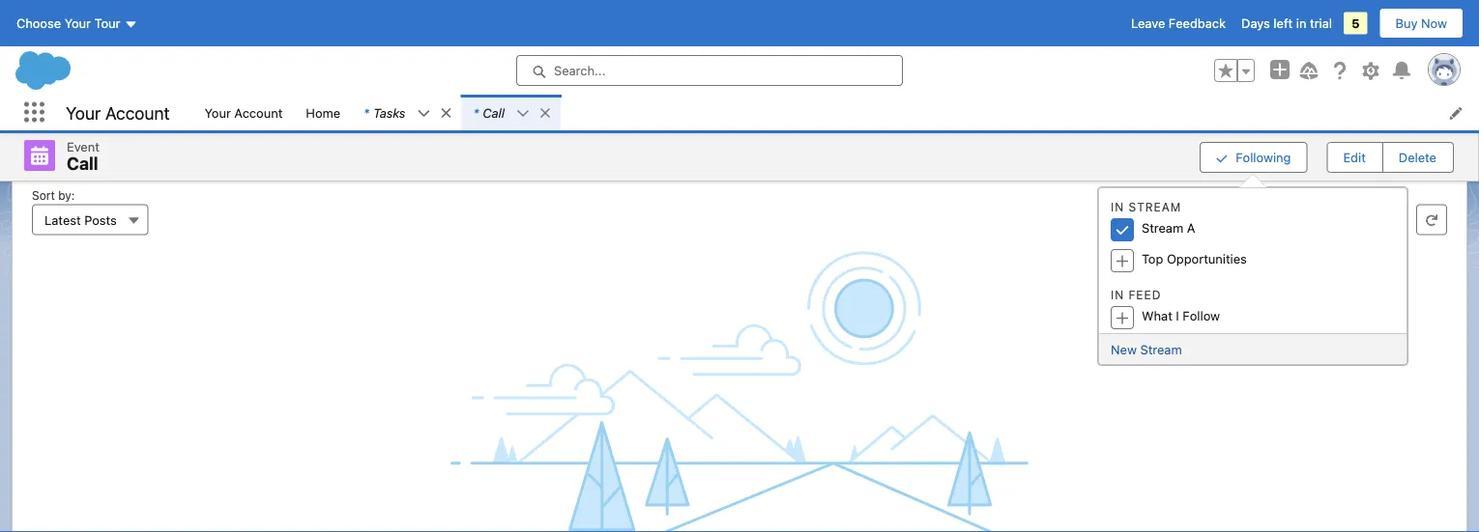 Task type: locate. For each thing, give the bounding box(es) containing it.
tab list containing post
[[36, 80, 1444, 114]]

1 vertical spatial in
[[1111, 289, 1125, 302]]

group
[[1215, 59, 1256, 82], [1201, 140, 1455, 175]]

buy now
[[1396, 16, 1448, 30]]

your
[[64, 16, 91, 30], [66, 102, 101, 123], [205, 105, 231, 120]]

2 * from the left
[[473, 105, 479, 120]]

* left text default image
[[473, 105, 479, 120]]

in for in feed
[[1111, 289, 1125, 302]]

0 vertical spatial stream
[[1129, 201, 1182, 214]]

following button
[[1201, 142, 1308, 173]]

new stream link
[[1111, 342, 1183, 357]]

1 * from the left
[[364, 105, 370, 120]]

list item down search...
[[462, 95, 561, 131]]

your account up event
[[66, 102, 170, 123]]

0 horizontal spatial call
[[67, 153, 98, 174]]

call left text default image
[[483, 105, 505, 120]]

tasks
[[373, 105, 406, 120]]

your up meeting
[[64, 16, 91, 30]]

1 vertical spatial stream
[[1142, 221, 1184, 236]]

your inside 'dropdown button'
[[64, 16, 91, 30]]

related link
[[264, 36, 347, 60]]

1 horizontal spatial *
[[473, 105, 479, 120]]

2 in from the top
[[1111, 289, 1125, 302]]

list
[[193, 95, 1480, 131]]

in
[[1297, 16, 1307, 30]]

text default image right tasks
[[417, 107, 431, 120]]

1 in from the top
[[1111, 201, 1125, 214]]

choose your tour button
[[15, 8, 139, 39]]

stream up stream a
[[1129, 201, 1182, 214]]

1 horizontal spatial call
[[483, 105, 505, 120]]

1 share from the left
[[649, 131, 683, 145]]

*
[[364, 105, 370, 120], [473, 105, 479, 120]]

1 text default image from the left
[[440, 106, 453, 120]]

digest
[[101, 36, 146, 54]]

update...
[[704, 131, 756, 145]]

follow
[[1183, 309, 1221, 324]]

posts
[[84, 213, 117, 227]]

0 horizontal spatial text default image
[[417, 107, 431, 120]]

details
[[188, 36, 236, 54]]

edit
[[1344, 150, 1367, 165]]

* for * tasks
[[364, 105, 370, 120]]

2 share from the left
[[1381, 131, 1415, 145]]

Sort by: button
[[32, 205, 149, 236]]

2 vertical spatial stream
[[1141, 342, 1183, 357]]

0 horizontal spatial account
[[105, 102, 170, 123]]

call up the by:
[[67, 153, 98, 174]]

in up in feed
[[1111, 201, 1125, 214]]

* left tasks
[[364, 105, 370, 120]]

feedback
[[1169, 16, 1227, 30]]

call inside event call
[[67, 153, 98, 174]]

meeting digest
[[40, 36, 146, 54]]

a
[[1188, 221, 1196, 236]]

share
[[649, 131, 683, 145], [1381, 131, 1415, 145]]

in stream
[[1111, 201, 1182, 214]]

your account
[[66, 102, 170, 123], [205, 105, 283, 120]]

0 vertical spatial in
[[1111, 201, 1125, 214]]

tab list
[[36, 80, 1444, 114]]

text default image for call
[[539, 106, 552, 120]]

leave feedback
[[1132, 16, 1227, 30]]

in feed
[[1111, 289, 1162, 302]]

feed
[[1129, 289, 1162, 302]]

1 list item from the left
[[352, 95, 462, 131]]

call inside list item
[[483, 105, 505, 120]]

3 text default image from the left
[[417, 107, 431, 120]]

post link
[[37, 81, 91, 113]]

0 vertical spatial call
[[483, 105, 505, 120]]

list item down chatter link
[[352, 95, 462, 131]]

list item
[[352, 95, 462, 131], [462, 95, 561, 131]]

0 horizontal spatial *
[[364, 105, 370, 120]]

text default image right text default image
[[539, 106, 552, 120]]

0 vertical spatial group
[[1215, 59, 1256, 82]]

Search this feed... search field
[[1119, 205, 1409, 236]]

share left an at the left top of page
[[649, 131, 683, 145]]

text default image left * call
[[440, 106, 453, 120]]

share for share an update...
[[649, 131, 683, 145]]

related
[[279, 36, 332, 54]]

buy
[[1396, 16, 1419, 30]]

choose your tour
[[16, 16, 120, 30]]

0 horizontal spatial your account
[[66, 102, 170, 123]]

tour
[[94, 16, 120, 30]]

event call
[[67, 139, 100, 174]]

call
[[483, 105, 505, 120], [67, 153, 98, 174]]

1 horizontal spatial account
[[234, 105, 283, 120]]

your account down details link
[[205, 105, 283, 120]]

days left in trial
[[1242, 16, 1333, 30]]

1 vertical spatial call
[[67, 153, 98, 174]]

0 horizontal spatial share
[[649, 131, 683, 145]]

account
[[105, 102, 170, 123], [234, 105, 283, 120]]

in left 'feed'
[[1111, 289, 1125, 302]]

account down digest
[[105, 102, 170, 123]]

1 horizontal spatial share
[[1381, 131, 1415, 145]]

latest posts
[[44, 213, 117, 227]]

1 horizontal spatial text default image
[[440, 106, 453, 120]]

sort by:
[[32, 189, 75, 203]]

trial
[[1311, 16, 1333, 30]]

share an update... button
[[48, 122, 1357, 153]]

account left home
[[234, 105, 283, 120]]

text default image
[[440, 106, 453, 120], [539, 106, 552, 120], [417, 107, 431, 120]]

2 horizontal spatial text default image
[[539, 106, 552, 120]]

delete button
[[1384, 143, 1453, 172]]

poll
[[103, 89, 126, 105]]

* call
[[473, 105, 505, 120]]

stream
[[1129, 201, 1182, 214], [1142, 221, 1184, 236], [1141, 342, 1183, 357]]

stream down in stream
[[1142, 221, 1184, 236]]

2 text default image from the left
[[539, 106, 552, 120]]

share up delete
[[1381, 131, 1415, 145]]

stream down what
[[1141, 342, 1183, 357]]

in
[[1111, 201, 1125, 214], [1111, 289, 1125, 302]]

1 vertical spatial group
[[1201, 140, 1455, 175]]



Task type: describe. For each thing, give the bounding box(es) containing it.
home
[[306, 105, 341, 120]]

home link
[[294, 95, 352, 131]]

stream a
[[1142, 221, 1196, 236]]

meeting
[[40, 36, 97, 54]]

delete
[[1399, 150, 1437, 165]]

share button
[[1365, 122, 1432, 153]]

top opportunities
[[1142, 252, 1248, 267]]

event
[[67, 139, 100, 154]]

following
[[1236, 150, 1292, 165]]

share an update...
[[649, 131, 756, 145]]

what
[[1142, 309, 1173, 324]]

new stream
[[1111, 342, 1183, 357]]

your down details link
[[205, 105, 231, 120]]

search... button
[[517, 55, 903, 86]]

in for in stream
[[1111, 201, 1125, 214]]

stream for in stream
[[1129, 201, 1182, 214]]

post
[[48, 89, 78, 105]]

* tasks
[[364, 105, 406, 120]]

text default image
[[517, 107, 530, 120]]

your up event
[[66, 102, 101, 123]]

leave feedback link
[[1132, 16, 1227, 30]]

share for share
[[1381, 131, 1415, 145]]

stream for new stream
[[1141, 342, 1183, 357]]

latest
[[44, 213, 81, 227]]

edit button
[[1329, 143, 1382, 172]]

chatter
[[374, 36, 432, 54]]

call for * call
[[483, 105, 505, 120]]

top
[[1142, 252, 1164, 267]]

left
[[1274, 16, 1293, 30]]

5
[[1352, 16, 1361, 30]]

1 horizontal spatial your account
[[205, 105, 283, 120]]

by:
[[58, 189, 75, 203]]

sort
[[32, 189, 55, 203]]

list containing your account
[[193, 95, 1480, 131]]

search...
[[554, 63, 606, 78]]

now
[[1422, 16, 1448, 30]]

details link
[[173, 36, 252, 60]]

call for event call
[[67, 153, 98, 174]]

i
[[1177, 309, 1180, 324]]

opportunities
[[1167, 252, 1248, 267]]

an
[[687, 131, 701, 145]]

buy now button
[[1380, 8, 1464, 39]]

2 list item from the left
[[462, 95, 561, 131]]

group containing following
[[1201, 140, 1455, 175]]

choose
[[16, 16, 61, 30]]

* for * call
[[473, 105, 479, 120]]

chatter link
[[359, 36, 447, 60]]

leave
[[1132, 16, 1166, 30]]

text default image for tasks
[[440, 106, 453, 120]]

your account link
[[193, 95, 294, 131]]

new
[[1111, 342, 1137, 357]]

days
[[1242, 16, 1271, 30]]

meeting digest link
[[24, 36, 161, 60]]

what i follow
[[1142, 309, 1221, 324]]

poll link
[[91, 81, 139, 113]]



Task type: vqa. For each thing, say whether or not it's contained in the screenshot.
'Tasks' at the top left of page
yes



